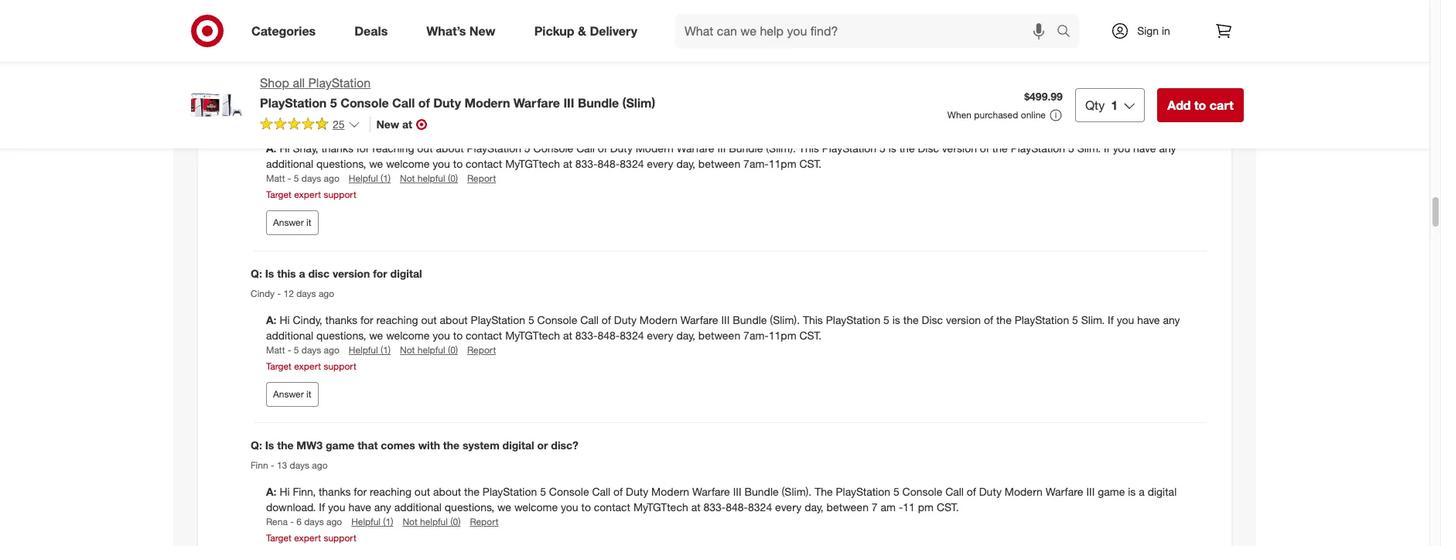 Task type: describe. For each thing, give the bounding box(es) containing it.
if for hi cindy, thanks for reaching out about playstation 5 console call of duty modern warfare iii bundle (slim).     this playstation 5 is the disc version of the playstation 5 slim.    if you have any additional questions, we welcome you to contact mytgttech at 833-848-8324 every day, between 7am-11pm cst.
[[1108, 313, 1114, 326]]

modern inside hi cindy, thanks for reaching out about playstation 5 console call of duty modern warfare iii bundle (slim).     this playstation 5 is the disc version of the playstation 5 slim.    if you have any additional questions, we welcome you to contact mytgttech at 833-848-8324 every day, between 7am-11pm cst.
[[640, 313, 678, 326]]

- down 12
[[288, 344, 291, 356]]

- inside q: is this a disc version for digital cindy - 12 days ago
[[277, 288, 281, 299]]

helpful for q: is this the disk version?
[[418, 173, 445, 184]]

disc
[[308, 267, 330, 280]]

all
[[293, 75, 305, 91]]

digital inside q: is the mw3 game that comes with the system digital or disc? finn - 13 days ago
[[503, 439, 534, 452]]

any for hi shay, thanks for reaching out about playstation 5 console call of duty modern warfare iii bundle (slim).     this playstation 5 is the disc version of the playstation 5 slim.    if you have any additional questions, we welcome you to contact mytgttech at 833-848-8324 every day, between 7am-11pm cst.
[[1159, 142, 1176, 155]]

call inside hi cindy, thanks for reaching out about playstation 5 console call of duty modern warfare iii bundle (slim).     this playstation 5 is the disc version of the playstation 5 slim.    if you have any additional questions, we welcome you to contact mytgttech at 833-848-8324 every day, between 7am-11pm cst.
[[580, 313, 599, 326]]

to inside button
[[1194, 97, 1206, 113]]

ago inside q: is this the disk version? shay - 11 days ago
[[315, 116, 331, 128]]

helpful  (1) button for finn,
[[351, 515, 393, 528]]

thanks for finn,
[[319, 485, 351, 498]]

every for q: is this a disc version for digital
[[647, 329, 673, 342]]

new at
[[376, 117, 412, 131]]

contact for q: is this the disk version?
[[466, 157, 502, 170]]

about for q: is this the disk version?
[[436, 142, 464, 155]]

7am- for q: is this a disc version for digital
[[744, 329, 769, 342]]

not helpful  (0) for q: is this the disk version?
[[400, 173, 458, 184]]

reaching for q: is this a disc version for digital
[[376, 313, 418, 326]]

every for q: is this the disk version?
[[647, 157, 673, 170]]

8324 for q: is this the disk version?
[[620, 157, 644, 170]]

at inside hi finn, thanks for reaching out about the playstation 5 console call of duty modern warfare iii bundle (slim).     the playstation 5 console call of duty modern warfare iii game is a digital download.      if you have any additional questions, we welcome you to contact mytgttech at 833-848-8324 every day, between 7 am -11 pm cst.
[[691, 500, 701, 514]]

categories
[[251, 23, 316, 38]]

or
[[537, 439, 548, 452]]

sign in link
[[1098, 14, 1194, 48]]

cindy
[[251, 288, 275, 299]]

between inside hi finn, thanks for reaching out about the playstation 5 console call of duty modern warfare iii bundle (slim).     the playstation 5 console call of duty modern warfare iii game is a digital download.      if you have any additional questions, we welcome you to contact mytgttech at 833-848-8324 every day, between 7 am -11 pm cst.
[[827, 500, 869, 514]]

7am- for q: is this the disk version?
[[744, 157, 769, 170]]

report for q: is this the disk version?
[[467, 173, 496, 184]]

6
[[296, 516, 302, 527]]

shay,
[[293, 142, 318, 155]]

target for hi shay, thanks for reaching out about playstation 5 console call of duty modern warfare iii bundle (slim).     this playstation 5 is the disc version of the playstation 5 slim.    if you have any additional questions, we welcome you to contact mytgttech at 833-848-8324 every day, between 7am-11pm cst.
[[266, 189, 292, 201]]

cst. inside hi finn, thanks for reaching out about the playstation 5 console call of duty modern warfare iii bundle (slim).     the playstation 5 console call of duty modern warfare iii game is a digital download.      if you have any additional questions, we welcome you to contact mytgttech at 833-848-8324 every day, between 7 am -11 pm cst.
[[937, 500, 959, 514]]

2 vertical spatial helpful
[[420, 516, 448, 527]]

days right 6
[[304, 516, 324, 527]]

what's
[[426, 23, 466, 38]]

2 vertical spatial not helpful  (0) button
[[403, 515, 461, 528]]

11 inside hi finn, thanks for reaching out about the playstation 5 console call of duty modern warfare iii bundle (slim).     the playstation 5 console call of duty modern warfare iii game is a digital download.      if you have any additional questions, we welcome you to contact mytgttech at 833-848-8324 every day, between 7 am -11 pm cst.
[[903, 500, 915, 514]]

every inside hi finn, thanks for reaching out about the playstation 5 console call of duty modern warfare iii bundle (slim).     the playstation 5 console call of duty modern warfare iii game is a digital download.      if you have any additional questions, we welcome you to contact mytgttech at 833-848-8324 every day, between 7 am -11 pm cst.
[[775, 500, 802, 514]]

hi shay, thanks for reaching out about playstation 5 console call of duty modern warfare iii bundle (slim).     this playstation 5 is the disc version of the playstation 5 slim.    if you have any additional questions, we welcome you to contact mytgttech at 833-848-8324 every day, between 7am-11pm cst.
[[266, 142, 1176, 170]]

- inside q: is this the disk version? shay - 11 days ago
[[274, 116, 278, 128]]

days inside q: is this a disc version for digital cindy - 12 days ago
[[296, 288, 316, 299]]

q&a button
[[210, 37, 1219, 86]]

duty inside shop all playstation playstation 5 console call of duty modern warfare iii bundle (slim)
[[433, 95, 461, 111]]

2 vertical spatial report
[[470, 516, 499, 527]]

(1) for version
[[381, 344, 391, 356]]

to inside hi finn, thanks for reaching out about the playstation 5 console call of duty modern warfare iii bundle (slim).     the playstation 5 console call of duty modern warfare iii game is a digital download.      if you have any additional questions, we welcome you to contact mytgttech at 833-848-8324 every day, between 7 am -11 pm cst.
[[581, 500, 591, 514]]

support for shay,
[[324, 189, 356, 201]]

answer it for hi cindy, thanks for reaching out about playstation 5 console call of duty modern warfare iii bundle (slim).     this playstation 5 is the disc version of the playstation 5 slim.    if you have any additional questions, we welcome you to contact mytgttech at 833-848-8324 every day, between 7am-11pm cst.
[[273, 389, 311, 400]]

call inside hi shay, thanks for reaching out about playstation 5 console call of duty modern warfare iii bundle (slim).     this playstation 5 is the disc version of the playstation 5 slim.    if you have any additional questions, we welcome you to contact mytgttech at 833-848-8324 every day, between 7am-11pm cst.
[[576, 142, 595, 155]]

cart
[[1210, 97, 1234, 113]]

mytgttech inside hi finn, thanks for reaching out about the playstation 5 console call of duty modern warfare iii bundle (slim).     the playstation 5 console call of duty modern warfare iii game is a digital download.      if you have any additional questions, we welcome you to contact mytgttech at 833-848-8324 every day, between 7 am -11 pm cst.
[[634, 500, 688, 514]]

answer for hi cindy, thanks for reaching out about playstation 5 console call of duty modern warfare iii bundle (slim).     this playstation 5 is the disc version of the playstation 5 slim.    if you have any additional questions, we welcome you to contact mytgttech at 833-848-8324 every day, between 7am-11pm cst.
[[273, 389, 304, 400]]

q: for q: is this the disk version?
[[251, 96, 262, 109]]

shop
[[260, 75, 289, 91]]

any inside hi finn, thanks for reaching out about the playstation 5 console call of duty modern warfare iii bundle (slim).     the playstation 5 console call of duty modern warfare iii game is a digital download.      if you have any additional questions, we welcome you to contact mytgttech at 833-848-8324 every day, between 7 am -11 pm cst.
[[374, 500, 391, 514]]

2 vertical spatial (0)
[[450, 516, 461, 527]]

11pm for q: is this the disk version?
[[769, 157, 797, 170]]

target expert support for finn,
[[266, 532, 356, 544]]

matt for hi cindy, thanks for reaching out about playstation 5 console call of duty modern warfare iii bundle (slim).     this playstation 5 is the disc version of the playstation 5 slim.    if you have any additional questions, we welcome you to contact mytgttech at 833-848-8324 every day, between 7am-11pm cst.
[[266, 344, 285, 356]]

new inside "link"
[[469, 23, 496, 38]]

rena - 6 days ago
[[266, 516, 342, 527]]

it for hi shay, thanks for reaching out about playstation 5 console call of duty modern warfare iii bundle (slim).     this playstation 5 is the disc version of the playstation 5 slim.    if you have any additional questions, we welcome you to contact mytgttech at 833-848-8324 every day, between 7am-11pm cst.
[[306, 217, 311, 228]]

13
[[277, 459, 287, 471]]

purchased
[[974, 109, 1018, 121]]

categories link
[[238, 14, 335, 48]]

bundle inside hi cindy, thanks for reaching out about playstation 5 console call of duty modern warfare iii bundle (slim).     this playstation 5 is the disc version of the playstation 5 slim.    if you have any additional questions, we welcome you to contact mytgttech at 833-848-8324 every day, between 7am-11pm cst.
[[733, 313, 767, 326]]

duty inside hi shay, thanks for reaching out about playstation 5 console call of duty modern warfare iii bundle (slim).     this playstation 5 is the disc version of the playstation 5 slim.    if you have any additional questions, we welcome you to contact mytgttech at 833-848-8324 every day, between 7am-11pm cst.
[[610, 142, 633, 155]]

in
[[1162, 24, 1170, 37]]

sign
[[1137, 24, 1159, 37]]

(slim). inside hi finn, thanks for reaching out about the playstation 5 console call of duty modern warfare iii bundle (slim).     the playstation 5 console call of duty modern warfare iii game is a digital download.      if you have any additional questions, we welcome you to contact mytgttech at 833-848-8324 every day, between 7 am -11 pm cst.
[[782, 485, 812, 498]]

version for hi cindy, thanks for reaching out about playstation 5 console call of duty modern warfare iii bundle (slim).     this playstation 5 is the disc version of the playstation 5 slim.    if you have any additional questions, we welcome you to contact mytgttech at 833-848-8324 every day, between 7am-11pm cst.
[[946, 313, 981, 326]]

q: is this a disc version for digital cindy - 12 days ago
[[251, 267, 422, 299]]

cindy,
[[293, 313, 322, 326]]

q: is this the disk version? shay - 11 days ago
[[251, 96, 386, 128]]

the inside q: is this the disk version? shay - 11 days ago
[[299, 96, 315, 109]]

matt for hi shay, thanks for reaching out about playstation 5 console call of duty modern warfare iii bundle (slim).     this playstation 5 is the disc version of the playstation 5 slim.    if you have any additional questions, we welcome you to contact mytgttech at 833-848-8324 every day, between 7am-11pm cst.
[[266, 173, 285, 184]]

8324 for q: is this a disc version for digital
[[620, 329, 644, 342]]

additional for shay,
[[266, 157, 313, 170]]

game inside q: is the mw3 game that comes with the system digital or disc? finn - 13 days ago
[[326, 439, 355, 452]]

support for cindy,
[[324, 361, 356, 372]]

848- inside hi finn, thanks for reaching out about the playstation 5 console call of duty modern warfare iii bundle (slim).     the playstation 5 console call of duty modern warfare iii game is a digital download.      if you have any additional questions, we welcome you to contact mytgttech at 833-848-8324 every day, between 7 am -11 pm cst.
[[726, 500, 748, 514]]

slim. for hi shay, thanks for reaching out about playstation 5 console call of duty modern warfare iii bundle (slim).     this playstation 5 is the disc version of the playstation 5 slim.    if you have any additional questions, we welcome you to contact mytgttech at 833-848-8324 every day, between 7am-11pm cst.
[[1077, 142, 1101, 155]]

reaching inside hi finn, thanks for reaching out about the playstation 5 console call of duty modern warfare iii bundle (slim).     the playstation 5 console call of duty modern warfare iii game is a digital download.      if you have any additional questions, we welcome you to contact mytgttech at 833-848-8324 every day, between 7 am -11 pm cst.
[[370, 485, 412, 498]]

add
[[1168, 97, 1191, 113]]

of inside shop all playstation playstation 5 console call of duty modern warfare iii bundle (slim)
[[418, 95, 430, 111]]

warfare inside hi shay, thanks for reaching out about playstation 5 console call of duty modern warfare iii bundle (slim).     this playstation 5 is the disc version of the playstation 5 slim.    if you have any additional questions, we welcome you to contact mytgttech at 833-848-8324 every day, between 7am-11pm cst.
[[677, 142, 714, 155]]

1
[[1111, 97, 1118, 113]]

add to cart button
[[1157, 88, 1244, 122]]

for for cindy,
[[360, 313, 373, 326]]

welcome inside hi finn, thanks for reaching out about the playstation 5 console call of duty modern warfare iii bundle (slim).     the playstation 5 console call of duty modern warfare iii game is a digital download.      if you have any additional questions, we welcome you to contact mytgttech at 833-848-8324 every day, between 7 am -11 pm cst.
[[514, 500, 558, 514]]

the inside hi finn, thanks for reaching out about the playstation 5 console call of duty modern warfare iii bundle (slim).     the playstation 5 console call of duty modern warfare iii game is a digital download.      if you have any additional questions, we welcome you to contact mytgttech at 833-848-8324 every day, between 7 am -11 pm cst.
[[464, 485, 480, 498]]

sign in
[[1137, 24, 1170, 37]]

version?
[[343, 96, 386, 109]]

q: is the mw3 game that comes with the system digital or disc? finn - 13 days ago
[[251, 439, 579, 471]]

hi for cindy,
[[280, 313, 290, 326]]

helpful  (1) button for cindy,
[[349, 343, 391, 357]]

for inside q: is this a disc version for digital cindy - 12 days ago
[[373, 267, 387, 280]]

11 inside q: is this the disk version? shay - 11 days ago
[[280, 116, 290, 128]]

ago inside q: is this a disc version for digital cindy - 12 days ago
[[319, 288, 334, 299]]

digital inside hi finn, thanks for reaching out about the playstation 5 console call of duty modern warfare iii bundle (slim).     the playstation 5 console call of duty modern warfare iii game is a digital download.      if you have any additional questions, we welcome you to contact mytgttech at 833-848-8324 every day, between 7 am -11 pm cst.
[[1148, 485, 1177, 498]]

we inside hi finn, thanks for reaching out about the playstation 5 console call of duty modern warfare iii bundle (slim).     the playstation 5 console call of duty modern warfare iii game is a digital download.      if you have any additional questions, we welcome you to contact mytgttech at 833-848-8324 every day, between 7 am -11 pm cst.
[[497, 500, 511, 514]]

what's new link
[[413, 14, 515, 48]]

between for q: is this the disk version?
[[698, 157, 741, 170]]

game inside hi finn, thanks for reaching out about the playstation 5 console call of duty modern warfare iii bundle (slim).     the playstation 5 console call of duty modern warfare iii game is a digital download.      if you have any additional questions, we welcome you to contact mytgttech at 833-848-8324 every day, between 7 am -11 pm cst.
[[1098, 485, 1125, 498]]

bundle inside shop all playstation playstation 5 console call of duty modern warfare iii bundle (slim)
[[578, 95, 619, 111]]

25
[[333, 117, 345, 131]]

helpful  (1) button for shay,
[[349, 172, 391, 185]]

is inside hi finn, thanks for reaching out about the playstation 5 console call of duty modern warfare iii bundle (slim).     the playstation 5 console call of duty modern warfare iii game is a digital download.      if you have any additional questions, we welcome you to contact mytgttech at 833-848-8324 every day, between 7 am -11 pm cst.
[[1128, 485, 1136, 498]]

12
[[283, 288, 294, 299]]

when purchased online
[[948, 109, 1046, 121]]

add to cart
[[1168, 97, 1234, 113]]

helpful for q: is this a disc version for digital
[[418, 344, 445, 356]]

2 vertical spatial report button
[[470, 515, 499, 528]]

$499.99
[[1024, 90, 1063, 103]]

not helpful  (0) for q: is this a disc version for digital
[[400, 344, 458, 356]]

disc?
[[551, 439, 579, 452]]

that
[[358, 439, 378, 452]]

out for q: is this the disk version?
[[417, 142, 433, 155]]

pickup & delivery link
[[521, 14, 657, 48]]

hi for shay,
[[280, 142, 290, 155]]

(1) for version?
[[381, 173, 391, 184]]

have inside hi finn, thanks for reaching out about the playstation 5 console call of duty modern warfare iii bundle (slim).     the playstation 5 console call of duty modern warfare iii game is a digital download.      if you have any additional questions, we welcome you to contact mytgttech at 833-848-8324 every day, between 7 am -11 pm cst.
[[348, 500, 371, 514]]

warfare inside hi cindy, thanks for reaching out about playstation 5 console call of duty modern warfare iii bundle (slim).     this playstation 5 is the disc version of the playstation 5 slim.    if you have any additional questions, we welcome you to contact mytgttech at 833-848-8324 every day, between 7am-11pm cst.
[[681, 313, 718, 326]]

qty 1
[[1085, 97, 1118, 113]]

system
[[463, 439, 500, 452]]

target for hi finn, thanks for reaching out about the playstation 5 console call of duty modern warfare iii bundle (slim).     the playstation 5 console call of duty modern warfare iii game is a digital download.      if you have any additional questions, we welcome you to contact mytgttech at 833-848-8324 every day, between 7 am -11 pm cst.
[[266, 532, 292, 544]]

q: for q: is the mw3 game that comes with the system digital or disc?
[[251, 439, 262, 452]]

expert for finn,
[[294, 532, 321, 544]]

7
[[872, 500, 878, 514]]

to inside hi shay, thanks for reaching out about playstation 5 console call of duty modern warfare iii bundle (slim).     this playstation 5 is the disc version of the playstation 5 slim.    if you have any additional questions, we welcome you to contact mytgttech at 833-848-8324 every day, between 7am-11pm cst.
[[453, 157, 463, 170]]

answer it for hi shay, thanks for reaching out about playstation 5 console call of duty modern warfare iii bundle (slim).     this playstation 5 is the disc version of the playstation 5 slim.    if you have any additional questions, we welcome you to contact mytgttech at 833-848-8324 every day, between 7am-11pm cst.
[[273, 217, 311, 228]]

shay
[[251, 116, 271, 128]]

welcome for q: is this the disk version?
[[386, 157, 430, 170]]

days down shay,
[[302, 173, 321, 184]]

- inside q: is the mw3 game that comes with the system digital or disc? finn - 13 days ago
[[271, 459, 274, 471]]

about for q: is this a disc version for digital
[[440, 313, 468, 326]]

additional inside hi finn, thanks for reaching out about the playstation 5 console call of duty modern warfare iii bundle (slim).     the playstation 5 console call of duty modern warfare iii game is a digital download.      if you have any additional questions, we welcome you to contact mytgttech at 833-848-8324 every day, between 7 am -11 pm cst.
[[394, 500, 442, 514]]

this for a
[[277, 267, 296, 280]]

finn
[[251, 459, 268, 471]]

between for q: is this a disc version for digital
[[698, 329, 741, 342]]

we for version
[[369, 329, 383, 342]]

support for finn,
[[324, 532, 356, 544]]

mytgttech for q: is this the disk version?
[[505, 157, 560, 170]]

ago down "25"
[[324, 173, 339, 184]]

- down 25 link on the left top of the page
[[288, 173, 291, 184]]

5 inside shop all playstation playstation 5 console call of duty modern warfare iii bundle (slim)
[[330, 95, 337, 111]]

what's new
[[426, 23, 496, 38]]

helpful  (1) for shay,
[[349, 173, 391, 184]]

to inside hi cindy, thanks for reaching out about playstation 5 console call of duty modern warfare iii bundle (slim).     this playstation 5 is the disc version of the playstation 5 slim.    if you have any additional questions, we welcome you to contact mytgttech at 833-848-8324 every day, between 7am-11pm cst.
[[453, 329, 463, 342]]

days inside q: is the mw3 game that comes with the system digital or disc? finn - 13 days ago
[[290, 459, 309, 471]]

- inside hi finn, thanks for reaching out about the playstation 5 console call of duty modern warfare iii bundle (slim).     the playstation 5 console call of duty modern warfare iii game is a digital download.      if you have any additional questions, we welcome you to contact mytgttech at 833-848-8324 every day, between 7 am -11 pm cst.
[[899, 500, 903, 514]]

shop all playstation playstation 5 console call of duty modern warfare iii bundle (slim)
[[260, 75, 655, 111]]

console inside shop all playstation playstation 5 console call of duty modern warfare iii bundle (slim)
[[340, 95, 389, 111]]

q&a
[[251, 52, 282, 70]]

out for q: is this a disc version for digital
[[421, 313, 437, 326]]

hi finn, thanks for reaching out about the playstation 5 console call of duty modern warfare iii bundle (slim).     the playstation 5 console call of duty modern warfare iii game is a digital download.      if you have any additional questions, we welcome you to contact mytgttech at 833-848-8324 every day, between 7 am -11 pm cst.
[[266, 485, 1177, 514]]

2 vertical spatial (1)
[[383, 516, 393, 527]]

if inside hi finn, thanks for reaching out about the playstation 5 console call of duty modern warfare iii bundle (slim).     the playstation 5 console call of duty modern warfare iii game is a digital download.      if you have any additional questions, we welcome you to contact mytgttech at 833-848-8324 every day, between 7 am -11 pm cst.
[[319, 500, 325, 514]]

pickup & delivery
[[534, 23, 637, 38]]

not helpful  (0) button for q: is this the disk version?
[[400, 172, 458, 185]]

delivery
[[590, 23, 637, 38]]

online
[[1021, 109, 1046, 121]]

11pm for q: is this a disc version for digital
[[769, 329, 797, 342]]

ago inside q: is the mw3 game that comes with the system digital or disc? finn - 13 days ago
[[312, 459, 328, 471]]

bundle inside hi finn, thanks for reaching out about the playstation 5 console call of duty modern warfare iii bundle (slim).     the playstation 5 console call of duty modern warfare iii game is a digital download.      if you have any additional questions, we welcome you to contact mytgttech at 833-848-8324 every day, between 7 am -11 pm cst.
[[745, 485, 779, 498]]

modern inside hi shay, thanks for reaching out about playstation 5 console call of duty modern warfare iii bundle (slim).     this playstation 5 is the disc version of the playstation 5 slim.    if you have any additional questions, we welcome you to contact mytgttech at 833-848-8324 every day, between 7am-11pm cst.
[[636, 142, 674, 155]]

833- inside hi finn, thanks for reaching out about the playstation 5 console call of duty modern warfare iii bundle (slim).     the playstation 5 console call of duty modern warfare iii game is a digital download.      if you have any additional questions, we welcome you to contact mytgttech at 833-848-8324 every day, between 7 am -11 pm cst.
[[704, 500, 726, 514]]

slim. for hi cindy, thanks for reaching out about playstation 5 console call of duty modern warfare iii bundle (slim).     this playstation 5 is the disc version of the playstation 5 slim.    if you have any additional questions, we welcome you to contact mytgttech at 833-848-8324 every day, between 7am-11pm cst.
[[1081, 313, 1105, 326]]

warfare inside shop all playstation playstation 5 console call of duty modern warfare iii bundle (slim)
[[514, 95, 560, 111]]



Task type: locate. For each thing, give the bounding box(es) containing it.
7am- inside hi shay, thanks for reaching out about playstation 5 console call of duty modern warfare iii bundle (slim).     this playstation 5 is the disc version of the playstation 5 slim.    if you have any additional questions, we welcome you to contact mytgttech at 833-848-8324 every day, between 7am-11pm cst.
[[744, 157, 769, 170]]

1 a: from the top
[[266, 142, 280, 155]]

digital inside q: is this a disc version for digital cindy - 12 days ago
[[390, 267, 422, 280]]

answer it button for hi shay, thanks for reaching out about playstation 5 console call of duty modern warfare iii bundle (slim).     this playstation 5 is the disc version of the playstation 5 slim.    if you have any additional questions, we welcome you to contact mytgttech at 833-848-8324 every day, between 7am-11pm cst.
[[266, 211, 318, 235]]

3 a: from the top
[[266, 485, 280, 498]]

search button
[[1050, 14, 1087, 51]]

2 answer it from the top
[[273, 389, 311, 400]]

(slim). for q: is this a disc version for digital
[[770, 313, 800, 326]]

2 vertical spatial have
[[348, 500, 371, 514]]

helpful down q: is this a disc version for digital cindy - 12 days ago
[[349, 344, 378, 356]]

every
[[647, 157, 673, 170], [647, 329, 673, 342], [775, 500, 802, 514]]

game
[[326, 439, 355, 452], [1098, 485, 1125, 498]]

answer up mw3
[[273, 389, 304, 400]]

1 vertical spatial have
[[1137, 313, 1160, 326]]

days down cindy,
[[302, 344, 321, 356]]

thanks inside hi finn, thanks for reaching out about the playstation 5 console call of duty modern warfare iii bundle (slim).     the playstation 5 console call of duty modern warfare iii game is a digital download.      if you have any additional questions, we welcome you to contact mytgttech at 833-848-8324 every day, between 7 am -11 pm cst.
[[319, 485, 351, 498]]

(0) for q: is this a disc version for digital
[[448, 344, 458, 356]]

&
[[578, 23, 586, 38]]

answer it button
[[266, 211, 318, 235], [266, 382, 318, 407]]

contact inside hi finn, thanks for reaching out about the playstation 5 console call of duty modern warfare iii bundle (slim).     the playstation 5 console call of duty modern warfare iii game is a digital download.      if you have any additional questions, we welcome you to contact mytgttech at 833-848-8324 every day, between 7 am -11 pm cst.
[[594, 500, 631, 514]]

target expert support
[[266, 189, 356, 201], [266, 361, 356, 372], [266, 532, 356, 544]]

additional inside hi cindy, thanks for reaching out about playstation 5 console call of duty modern warfare iii bundle (slim).     this playstation 5 is the disc version of the playstation 5 slim.    if you have any additional questions, we welcome you to contact mytgttech at 833-848-8324 every day, between 7am-11pm cst.
[[266, 329, 313, 342]]

1 vertical spatial a:
[[266, 313, 280, 326]]

console inside hi cindy, thanks for reaching out about playstation 5 console call of duty modern warfare iii bundle (slim).     this playstation 5 is the disc version of the playstation 5 slim.    if you have any additional questions, we welcome you to contact mytgttech at 833-848-8324 every day, between 7am-11pm cst.
[[537, 313, 577, 326]]

3 q: from the top
[[251, 439, 262, 452]]

0 vertical spatial a
[[299, 267, 305, 280]]

2 answer it button from the top
[[266, 382, 318, 407]]

3 target from the top
[[266, 532, 292, 544]]

2 vertical spatial helpful
[[351, 516, 381, 527]]

0 vertical spatial we
[[369, 157, 383, 170]]

1 vertical spatial answer it button
[[266, 382, 318, 407]]

2 vertical spatial we
[[497, 500, 511, 514]]

0 vertical spatial day,
[[676, 157, 695, 170]]

8324
[[620, 157, 644, 170], [620, 329, 644, 342], [748, 500, 772, 514]]

3 target expert support from the top
[[266, 532, 356, 544]]

a: for hi shay, thanks for reaching out about playstation 5 console call of duty modern warfare iii bundle (slim).     this playstation 5 is the disc version of the playstation 5 slim.    if you have any additional questions, we welcome you to contact mytgttech at 833-848-8324 every day, between 7am-11pm cst.
[[266, 142, 280, 155]]

is for hi cindy, thanks for reaching out about playstation 5 console call of duty modern warfare iii bundle (slim).     this playstation 5 is the disc version of the playstation 5 slim.    if you have any additional questions, we welcome you to contact mytgttech at 833-848-8324 every day, between 7am-11pm cst.
[[893, 313, 900, 326]]

0 vertical spatial reaching
[[372, 142, 414, 155]]

reaching down 'new at' at the top left of the page
[[372, 142, 414, 155]]

new
[[469, 23, 496, 38], [376, 117, 399, 131]]

helpful  (1) for cindy,
[[349, 344, 391, 356]]

3 is from the top
[[265, 439, 274, 452]]

(0) for q: is this the disk version?
[[448, 173, 458, 184]]

day, inside hi cindy, thanks for reaching out about playstation 5 console call of duty modern warfare iii bundle (slim).     this playstation 5 is the disc version of the playstation 5 slim.    if you have any additional questions, we welcome you to contact mytgttech at 833-848-8324 every day, between 7am-11pm cst.
[[676, 329, 695, 342]]

2 vertical spatial is
[[1128, 485, 1136, 498]]

matt - 5 days ago down cindy,
[[266, 344, 339, 356]]

target for hi cindy, thanks for reaching out about playstation 5 console call of duty modern warfare iii bundle (slim).     this playstation 5 is the disc version of the playstation 5 slim.    if you have any additional questions, we welcome you to contact mytgttech at 833-848-8324 every day, between 7am-11pm cst.
[[266, 361, 292, 372]]

1 this from the top
[[277, 96, 296, 109]]

hi cindy, thanks for reaching out about playstation 5 console call of duty modern warfare iii bundle (slim).     this playstation 5 is the disc version of the playstation 5 slim.    if you have any additional questions, we welcome you to contact mytgttech at 833-848-8324 every day, between 7am-11pm cst.
[[266, 313, 1180, 342]]

is
[[265, 96, 274, 109], [265, 267, 274, 280], [265, 439, 274, 452]]

version for hi shay, thanks for reaching out about playstation 5 console call of duty modern warfare iii bundle (slim).     this playstation 5 is the disc version of the playstation 5 slim.    if you have any additional questions, we welcome you to contact mytgttech at 833-848-8324 every day, between 7am-11pm cst.
[[942, 142, 977, 155]]

every inside hi shay, thanks for reaching out about playstation 5 console call of duty modern warfare iii bundle (slim).     this playstation 5 is the disc version of the playstation 5 slim.    if you have any additional questions, we welcome you to contact mytgttech at 833-848-8324 every day, between 7am-11pm cst.
[[647, 157, 673, 170]]

duty
[[433, 95, 461, 111], [610, 142, 633, 155], [614, 313, 637, 326], [626, 485, 648, 498], [979, 485, 1002, 498]]

1 vertical spatial reaching
[[376, 313, 418, 326]]

contact
[[466, 157, 502, 170], [466, 329, 502, 342], [594, 500, 631, 514]]

console
[[340, 95, 389, 111], [533, 142, 573, 155], [537, 313, 577, 326], [549, 485, 589, 498], [902, 485, 943, 498]]

for down q: is this a disc version for digital cindy - 12 days ago
[[360, 313, 373, 326]]

- left 12
[[277, 288, 281, 299]]

is inside hi shay, thanks for reaching out about playstation 5 console call of duty modern warfare iii bundle (slim).     this playstation 5 is the disc version of the playstation 5 slim.    if you have any additional questions, we welcome you to contact mytgttech at 833-848-8324 every day, between 7am-11pm cst.
[[889, 142, 896, 155]]

0 vertical spatial if
[[1104, 142, 1110, 155]]

target down 12
[[266, 361, 292, 372]]

1 expert from the top
[[294, 189, 321, 201]]

call inside shop all playstation playstation 5 console call of duty modern warfare iii bundle (slim)
[[392, 95, 415, 111]]

0 vertical spatial this
[[277, 96, 296, 109]]

contact inside hi cindy, thanks for reaching out about playstation 5 console call of duty modern warfare iii bundle (slim).     this playstation 5 is the disc version of the playstation 5 slim.    if you have any additional questions, we welcome you to contact mytgttech at 833-848-8324 every day, between 7am-11pm cst.
[[466, 329, 502, 342]]

- right 'shay'
[[274, 116, 278, 128]]

days up shay,
[[293, 116, 313, 128]]

at inside hi cindy, thanks for reaching out about playstation 5 console call of duty modern warfare iii bundle (slim).     this playstation 5 is the disc version of the playstation 5 slim.    if you have any additional questions, we welcome you to contact mytgttech at 833-848-8324 every day, between 7am-11pm cst.
[[563, 329, 572, 342]]

slim.
[[1077, 142, 1101, 155], [1081, 313, 1105, 326]]

2 vertical spatial cst.
[[937, 500, 959, 514]]

hi left shay,
[[280, 142, 290, 155]]

is up finn at the left of page
[[265, 439, 274, 452]]

0 vertical spatial disc
[[918, 142, 939, 155]]

disc for hi cindy, thanks for reaching out about playstation 5 console call of duty modern warfare iii bundle (slim).     this playstation 5 is the disc version of the playstation 5 slim.    if you have any additional questions, we welcome you to contact mytgttech at 833-848-8324 every day, between 7am-11pm cst.
[[922, 313, 943, 326]]

any for hi cindy, thanks for reaching out about playstation 5 console call of duty modern warfare iii bundle (slim).     this playstation 5 is the disc version of the playstation 5 slim.    if you have any additional questions, we welcome you to contact mytgttech at 833-848-8324 every day, between 7am-11pm cst.
[[1163, 313, 1180, 326]]

iii inside hi shay, thanks for reaching out about playstation 5 console call of duty modern warfare iii bundle (slim).     this playstation 5 is the disc version of the playstation 5 slim.    if you have any additional questions, we welcome you to contact mytgttech at 833-848-8324 every day, between 7am-11pm cst.
[[717, 142, 726, 155]]

8324 inside hi finn, thanks for reaching out about the playstation 5 console call of duty modern warfare iii bundle (slim).     the playstation 5 console call of duty modern warfare iii game is a digital download.      if you have any additional questions, we welcome you to contact mytgttech at 833-848-8324 every day, between 7 am -11 pm cst.
[[748, 500, 772, 514]]

0 horizontal spatial new
[[376, 117, 399, 131]]

2 hi from the top
[[280, 313, 290, 326]]

for inside hi shay, thanks for reaching out about playstation 5 console call of duty modern warfare iii bundle (slim).     this playstation 5 is the disc version of the playstation 5 slim.    if you have any additional questions, we welcome you to contact mytgttech at 833-848-8324 every day, between 7am-11pm cst.
[[357, 142, 369, 155]]

a: down cindy
[[266, 313, 280, 326]]

1 vertical spatial contact
[[466, 329, 502, 342]]

helpful  (1) button right the rena - 6 days ago
[[351, 515, 393, 528]]

1 vertical spatial matt
[[266, 344, 285, 356]]

1 vertical spatial digital
[[503, 439, 534, 452]]

additional down q: is the mw3 game that comes with the system digital or disc? finn - 13 days ago
[[394, 500, 442, 514]]

2 vertical spatial contact
[[594, 500, 631, 514]]

thanks right cindy,
[[325, 313, 357, 326]]

2 matt from the top
[[266, 344, 285, 356]]

1 vertical spatial version
[[333, 267, 370, 280]]

helpful  (1) button
[[349, 172, 391, 185], [349, 343, 391, 357], [351, 515, 393, 528]]

matt - 5 days ago for cindy,
[[266, 344, 339, 356]]

for down the that
[[354, 485, 367, 498]]

0 vertical spatial target expert support
[[266, 189, 356, 201]]

(slim)
[[622, 95, 655, 111]]

0 vertical spatial it
[[306, 217, 311, 228]]

0 vertical spatial slim.
[[1077, 142, 1101, 155]]

finn,
[[293, 485, 316, 498]]

2 answer from the top
[[273, 389, 304, 400]]

1 vertical spatial a
[[1139, 485, 1145, 498]]

matt down cindy
[[266, 344, 285, 356]]

ago left "25"
[[315, 116, 331, 128]]

1 vertical spatial report button
[[467, 343, 496, 357]]

this inside q: is this the disk version? shay - 11 days ago
[[277, 96, 296, 109]]

ago down q: is this a disc version for digital cindy - 12 days ago
[[324, 344, 339, 356]]

2 vertical spatial about
[[433, 485, 461, 498]]

2 vertical spatial (slim).
[[782, 485, 812, 498]]

1 vertical spatial (1)
[[381, 344, 391, 356]]

deals
[[354, 23, 388, 38]]

image of playstation 5 console call of duty modern warfare iii bundle (slim) image
[[186, 74, 248, 136]]

it up the disc
[[306, 217, 311, 228]]

1 horizontal spatial game
[[1098, 485, 1125, 498]]

day,
[[676, 157, 695, 170], [676, 329, 695, 342], [805, 500, 824, 514]]

833-
[[575, 157, 598, 170], [575, 329, 598, 342], [704, 500, 726, 514]]

this for the
[[277, 96, 296, 109]]

helpful down 'new at' at the top left of the page
[[349, 173, 378, 184]]

is inside q: is the mw3 game that comes with the system digital or disc? finn - 13 days ago
[[265, 439, 274, 452]]

1 11pm from the top
[[769, 157, 797, 170]]

not helpful  (0) button for q: is this a disc version for digital
[[400, 343, 458, 357]]

bundle
[[578, 95, 619, 111], [729, 142, 763, 155], [733, 313, 767, 326], [745, 485, 779, 498]]

q: for q: is this a disc version for digital
[[251, 267, 262, 280]]

answer for hi shay, thanks for reaching out about playstation 5 console call of duty modern warfare iii bundle (slim).     this playstation 5 is the disc version of the playstation 5 slim.    if you have any additional questions, we welcome you to contact mytgttech at 833-848-8324 every day, between 7am-11pm cst.
[[273, 217, 304, 228]]

welcome inside hi shay, thanks for reaching out about playstation 5 console call of duty modern warfare iii bundle (slim).     this playstation 5 is the disc version of the playstation 5 slim.    if you have any additional questions, we welcome you to contact mytgttech at 833-848-8324 every day, between 7am-11pm cst.
[[386, 157, 430, 170]]

2 vertical spatial version
[[946, 313, 981, 326]]

8324 inside hi shay, thanks for reaching out about playstation 5 console call of duty modern warfare iii bundle (slim).     this playstation 5 is the disc version of the playstation 5 slim.    if you have any additional questions, we welcome you to contact mytgttech at 833-848-8324 every day, between 7am-11pm cst.
[[620, 157, 644, 170]]

any inside hi cindy, thanks for reaching out about playstation 5 console call of duty modern warfare iii bundle (slim).     this playstation 5 is the disc version of the playstation 5 slim.    if you have any additional questions, we welcome you to contact mytgttech at 833-848-8324 every day, between 7am-11pm cst.
[[1163, 313, 1180, 326]]

day, for q: is this a disc version for digital
[[676, 329, 695, 342]]

1 answer from the top
[[273, 217, 304, 228]]

questions, down cindy,
[[316, 329, 366, 342]]

is
[[889, 142, 896, 155], [893, 313, 900, 326], [1128, 485, 1136, 498]]

we down 'new at' at the top left of the page
[[369, 157, 383, 170]]

days
[[293, 116, 313, 128], [302, 173, 321, 184], [296, 288, 316, 299], [302, 344, 321, 356], [290, 459, 309, 471], [304, 516, 324, 527]]

1 horizontal spatial a
[[1139, 485, 1145, 498]]

1 vertical spatial q:
[[251, 267, 262, 280]]

1 vertical spatial report
[[467, 344, 496, 356]]

1 hi from the top
[[280, 142, 290, 155]]

a: up download.
[[266, 485, 280, 498]]

q: up finn at the left of page
[[251, 439, 262, 452]]

2 vertical spatial welcome
[[514, 500, 558, 514]]

about inside hi cindy, thanks for reaching out about playstation 5 console call of duty modern warfare iii bundle (slim).     this playstation 5 is the disc version of the playstation 5 slim.    if you have any additional questions, we welcome you to contact mytgttech at 833-848-8324 every day, between 7am-11pm cst.
[[440, 313, 468, 326]]

pm
[[918, 500, 934, 514]]

1 vertical spatial if
[[1108, 313, 1114, 326]]

0 vertical spatial hi
[[280, 142, 290, 155]]

1 vertical spatial thanks
[[325, 313, 357, 326]]

when
[[948, 109, 972, 121]]

for for shay,
[[357, 142, 369, 155]]

1 target from the top
[[266, 189, 292, 201]]

answer it button for hi cindy, thanks for reaching out about playstation 5 console call of duty modern warfare iii bundle (slim).     this playstation 5 is the disc version of the playstation 5 slim.    if you have any additional questions, we welcome you to contact mytgttech at 833-848-8324 every day, between 7am-11pm cst.
[[266, 382, 318, 407]]

helpful
[[418, 173, 445, 184], [418, 344, 445, 356], [420, 516, 448, 527]]

1 vertical spatial day,
[[676, 329, 695, 342]]

at
[[402, 117, 412, 131], [563, 157, 572, 170], [563, 329, 572, 342], [691, 500, 701, 514]]

matt down 'shay'
[[266, 173, 285, 184]]

not for q: is this the disk version?
[[400, 173, 415, 184]]

this inside hi shay, thanks for reaching out about playstation 5 console call of duty modern warfare iii bundle (slim).     this playstation 5 is the disc version of the playstation 5 slim.    if you have any additional questions, we welcome you to contact mytgttech at 833-848-8324 every day, between 7am-11pm cst.
[[799, 142, 819, 155]]

1 answer it button from the top
[[266, 211, 318, 235]]

0 horizontal spatial a
[[299, 267, 305, 280]]

welcome
[[386, 157, 430, 170], [386, 329, 430, 342], [514, 500, 558, 514]]

additional down shay,
[[266, 157, 313, 170]]

848- for q: is this the disk version?
[[598, 157, 620, 170]]

0 vertical spatial out
[[417, 142, 433, 155]]

thanks right finn,
[[319, 485, 351, 498]]

1 matt - 5 days ago from the top
[[266, 173, 339, 184]]

2 vertical spatial reaching
[[370, 485, 412, 498]]

expert down cindy,
[[294, 361, 321, 372]]

it up mw3
[[306, 389, 311, 400]]

mytgttech
[[505, 157, 560, 170], [505, 329, 560, 342], [634, 500, 688, 514]]

have inside hi shay, thanks for reaching out about playstation 5 console call of duty modern warfare iii bundle (slim).     this playstation 5 is the disc version of the playstation 5 slim.    if you have any additional questions, we welcome you to contact mytgttech at 833-848-8324 every day, between 7am-11pm cst.
[[1133, 142, 1156, 155]]

we down system
[[497, 500, 511, 514]]

q: up 'shay'
[[251, 96, 262, 109]]

2 is from the top
[[265, 267, 274, 280]]

mw3
[[297, 439, 323, 452]]

1 vertical spatial not helpful  (0) button
[[400, 343, 458, 357]]

is for q: is this a disc version for digital
[[265, 267, 274, 280]]

days inside q: is this the disk version? shay - 11 days ago
[[293, 116, 313, 128]]

the
[[299, 96, 315, 109], [899, 142, 915, 155], [992, 142, 1008, 155], [903, 313, 919, 326], [996, 313, 1012, 326], [277, 439, 294, 452], [443, 439, 460, 452], [464, 485, 480, 498]]

(slim). inside hi cindy, thanks for reaching out about playstation 5 console call of duty modern warfare iii bundle (slim).     this playstation 5 is the disc version of the playstation 5 slim.    if you have any additional questions, we welcome you to contact mytgttech at 833-848-8324 every day, between 7am-11pm cst.
[[770, 313, 800, 326]]

modern
[[465, 95, 510, 111], [636, 142, 674, 155], [640, 313, 678, 326], [651, 485, 689, 498], [1005, 485, 1043, 498]]

cst.
[[800, 157, 822, 170], [800, 329, 822, 342], [937, 500, 959, 514]]

0 vertical spatial every
[[647, 157, 673, 170]]

duty inside hi cindy, thanks for reaching out about playstation 5 console call of duty modern warfare iii bundle (slim).     this playstation 5 is the disc version of the playstation 5 slim.    if you have any additional questions, we welcome you to contact mytgttech at 833-848-8324 every day, between 7am-11pm cst.
[[614, 313, 637, 326]]

reaching down q: is this a disc version for digital cindy - 12 days ago
[[376, 313, 418, 326]]

mytgttech inside hi shay, thanks for reaching out about playstation 5 console call of duty modern warfare iii bundle (slim).     this playstation 5 is the disc version of the playstation 5 slim.    if you have any additional questions, we welcome you to contact mytgttech at 833-848-8324 every day, between 7am-11pm cst.
[[505, 157, 560, 170]]

about inside hi shay, thanks for reaching out about playstation 5 console call of duty modern warfare iii bundle (slim).     this playstation 5 is the disc version of the playstation 5 slim.    if you have any additional questions, we welcome you to contact mytgttech at 833-848-8324 every day, between 7am-11pm cst.
[[436, 142, 464, 155]]

q: inside q: is this a disc version for digital cindy - 12 days ago
[[251, 267, 262, 280]]

0 vertical spatial contact
[[466, 157, 502, 170]]

1 vertical spatial helpful  (1) button
[[349, 343, 391, 357]]

iii inside shop all playstation playstation 5 console call of duty modern warfare iii bundle (slim)
[[563, 95, 574, 111]]

matt - 5 days ago
[[266, 173, 339, 184], [266, 344, 339, 356]]

2 11pm from the top
[[769, 329, 797, 342]]

11pm inside hi shay, thanks for reaching out about playstation 5 console call of duty modern warfare iii bundle (slim).     this playstation 5 is the disc version of the playstation 5 slim.    if you have any additional questions, we welcome you to contact mytgttech at 833-848-8324 every day, between 7am-11pm cst.
[[769, 157, 797, 170]]

2 a: from the top
[[266, 313, 280, 326]]

1 vertical spatial slim.
[[1081, 313, 1105, 326]]

hi left cindy,
[[280, 313, 290, 326]]

1 vertical spatial about
[[440, 313, 468, 326]]

0 vertical spatial helpful
[[418, 173, 445, 184]]

we down q: is this a disc version for digital cindy - 12 days ago
[[369, 329, 383, 342]]

disk
[[318, 96, 340, 109]]

answer it button up mw3
[[266, 382, 318, 407]]

0 vertical spatial 833-
[[575, 157, 598, 170]]

2 vertical spatial day,
[[805, 500, 824, 514]]

out inside hi finn, thanks for reaching out about the playstation 5 console call of duty modern warfare iii bundle (slim).     the playstation 5 console call of duty modern warfare iii game is a digital download.      if you have any additional questions, we welcome you to contact mytgttech at 833-848-8324 every day, between 7 am -11 pm cst.
[[415, 485, 430, 498]]

matt - 5 days ago for shay,
[[266, 173, 339, 184]]

for inside hi cindy, thanks for reaching out about playstation 5 console call of duty modern warfare iii bundle (slim).     this playstation 5 is the disc version of the playstation 5 slim.    if you have any additional questions, we welcome you to contact mytgttech at 833-848-8324 every day, between 7am-11pm cst.
[[360, 313, 373, 326]]

2 vertical spatial is
[[265, 439, 274, 452]]

download.
[[266, 500, 316, 514]]

a inside hi finn, thanks for reaching out about the playstation 5 console call of duty modern warfare iii bundle (slim).     the playstation 5 console call of duty modern warfare iii game is a digital download.      if you have any additional questions, we welcome you to contact mytgttech at 833-848-8324 every day, between 7 am -11 pm cst.
[[1139, 485, 1145, 498]]

welcome for q: is this a disc version for digital
[[386, 329, 430, 342]]

1 vertical spatial (0)
[[448, 344, 458, 356]]

questions, down shay,
[[316, 157, 366, 170]]

disc inside hi cindy, thanks for reaching out about playstation 5 console call of duty modern warfare iii bundle (slim).     this playstation 5 is the disc version of the playstation 5 slim.    if you have any additional questions, we welcome you to contact mytgttech at 833-848-8324 every day, between 7am-11pm cst.
[[922, 313, 943, 326]]

0 vertical spatial welcome
[[386, 157, 430, 170]]

about inside hi finn, thanks for reaching out about the playstation 5 console call of duty modern warfare iii bundle (slim).     the playstation 5 console call of duty modern warfare iii game is a digital download.      if you have any additional questions, we welcome you to contact mytgttech at 833-848-8324 every day, between 7 am -11 pm cst.
[[433, 485, 461, 498]]

11
[[280, 116, 290, 128], [903, 500, 915, 514]]

848- for q: is this a disc version for digital
[[598, 329, 620, 342]]

1 horizontal spatial new
[[469, 23, 496, 38]]

of
[[418, 95, 430, 111], [598, 142, 607, 155], [980, 142, 989, 155], [602, 313, 611, 326], [984, 313, 993, 326], [613, 485, 623, 498], [967, 485, 976, 498]]

questions,
[[316, 157, 366, 170], [316, 329, 366, 342], [445, 500, 494, 514]]

q:
[[251, 96, 262, 109], [251, 267, 262, 280], [251, 439, 262, 452]]

at inside hi shay, thanks for reaching out about playstation 5 console call of duty modern warfare iii bundle (slim).     this playstation 5 is the disc version of the playstation 5 slim.    if you have any additional questions, we welcome you to contact mytgttech at 833-848-8324 every day, between 7am-11pm cst.
[[563, 157, 572, 170]]

1 vertical spatial 11
[[903, 500, 915, 514]]

target down 'shay'
[[266, 189, 292, 201]]

helpful for finn,
[[351, 516, 381, 527]]

qty
[[1085, 97, 1105, 113]]

cst. for hi cindy, thanks for reaching out about playstation 5 console call of duty modern warfare iii bundle (slim).     this playstation 5 is the disc version of the playstation 5 slim.    if you have any additional questions, we welcome you to contact mytgttech at 833-848-8324 every day, between 7am-11pm cst.
[[800, 329, 822, 342]]

2 this from the top
[[277, 267, 296, 280]]

0 vertical spatial 7am-
[[744, 157, 769, 170]]

for down version?
[[357, 142, 369, 155]]

version inside hi cindy, thanks for reaching out about playstation 5 console call of duty modern warfare iii bundle (slim).     this playstation 5 is the disc version of the playstation 5 slim.    if you have any additional questions, we welcome you to contact mytgttech at 833-848-8324 every day, between 7am-11pm cst.
[[946, 313, 981, 326]]

days right 12
[[296, 288, 316, 299]]

1 it from the top
[[306, 217, 311, 228]]

reaching down q: is the mw3 game that comes with the system digital or disc? finn - 13 days ago
[[370, 485, 412, 498]]

helpful  (1) down 'new at' at the top left of the page
[[349, 173, 391, 184]]

console inside hi shay, thanks for reaching out about playstation 5 console call of duty modern warfare iii bundle (slim).     this playstation 5 is the disc version of the playstation 5 slim.    if you have any additional questions, we welcome you to contact mytgttech at 833-848-8324 every day, between 7am-11pm cst.
[[533, 142, 573, 155]]

- left 6
[[290, 516, 294, 527]]

comes
[[381, 439, 415, 452]]

ago down mw3
[[312, 459, 328, 471]]

reaching
[[372, 142, 414, 155], [376, 313, 418, 326], [370, 485, 412, 498]]

every inside hi cindy, thanks for reaching out about playstation 5 console call of duty modern warfare iii bundle (slim).     this playstation 5 is the disc version of the playstation 5 slim.    if you have any additional questions, we welcome you to contact mytgttech at 833-848-8324 every day, between 7am-11pm cst.
[[647, 329, 673, 342]]

1 vertical spatial cst.
[[800, 329, 822, 342]]

you
[[1113, 142, 1130, 155], [433, 157, 450, 170], [1117, 313, 1134, 326], [433, 329, 450, 342], [328, 500, 345, 514], [561, 500, 578, 514]]

0 vertical spatial answer it
[[273, 217, 311, 228]]

iii
[[563, 95, 574, 111], [717, 142, 726, 155], [721, 313, 730, 326], [733, 485, 742, 498], [1086, 485, 1095, 498]]

ago down the disc
[[319, 288, 334, 299]]

2 vertical spatial every
[[775, 500, 802, 514]]

1 support from the top
[[324, 189, 356, 201]]

833- inside hi cindy, thanks for reaching out about playstation 5 console call of duty modern warfare iii bundle (slim).     this playstation 5 is the disc version of the playstation 5 slim.    if you have any additional questions, we welcome you to contact mytgttech at 833-848-8324 every day, between 7am-11pm cst.
[[575, 329, 598, 342]]

1 vertical spatial is
[[265, 267, 274, 280]]

2 target from the top
[[266, 361, 292, 372]]

any
[[1159, 142, 1176, 155], [1163, 313, 1180, 326], [374, 500, 391, 514]]

1 vertical spatial expert
[[294, 361, 321, 372]]

bundle inside hi shay, thanks for reaching out about playstation 5 console call of duty modern warfare iii bundle (slim).     this playstation 5 is the disc version of the playstation 5 slim.    if you have any additional questions, we welcome you to contact mytgttech at 833-848-8324 every day, between 7am-11pm cst.
[[729, 142, 763, 155]]

ago
[[315, 116, 331, 128], [324, 173, 339, 184], [319, 288, 334, 299], [324, 344, 339, 356], [312, 459, 328, 471], [326, 516, 342, 527]]

target expert support down cindy,
[[266, 361, 356, 372]]

0 vertical spatial helpful
[[349, 173, 378, 184]]

1 answer it from the top
[[273, 217, 311, 228]]

this for hi shay, thanks for reaching out about playstation 5 console call of duty modern warfare iii bundle (slim).     this playstation 5 is the disc version of the playstation 5 slim.    if you have any additional questions, we welcome you to contact mytgttech at 833-848-8324 every day, between 7am-11pm cst.
[[799, 142, 819, 155]]

we inside hi cindy, thanks for reaching out about playstation 5 console call of duty modern warfare iii bundle (slim).     this playstation 5 is the disc version of the playstation 5 slim.    if you have any additional questions, we welcome you to contact mytgttech at 833-848-8324 every day, between 7am-11pm cst.
[[369, 329, 383, 342]]

helpful  (1) down q: is this a disc version for digital cindy - 12 days ago
[[349, 344, 391, 356]]

target expert support for cindy,
[[266, 361, 356, 372]]

for inside hi finn, thanks for reaching out about the playstation 5 console call of duty modern warfare iii bundle (slim).     the playstation 5 console call of duty modern warfare iii game is a digital download.      if you have any additional questions, we welcome you to contact mytgttech at 833-848-8324 every day, between 7 am -11 pm cst.
[[354, 485, 367, 498]]

thanks for cindy,
[[325, 313, 357, 326]]

848- inside hi cindy, thanks for reaching out about playstation 5 console call of duty modern warfare iii bundle (slim).     this playstation 5 is the disc version of the playstation 5 slim.    if you have any additional questions, we welcome you to contact mytgttech at 833-848-8324 every day, between 7am-11pm cst.
[[598, 329, 620, 342]]

helpful
[[349, 173, 378, 184], [349, 344, 378, 356], [351, 516, 381, 527]]

for for finn,
[[354, 485, 367, 498]]

warfare
[[514, 95, 560, 111], [677, 142, 714, 155], [681, 313, 718, 326], [692, 485, 730, 498], [1046, 485, 1083, 498]]

expert
[[294, 189, 321, 201], [294, 361, 321, 372], [294, 532, 321, 544]]

mytgttech inside hi cindy, thanks for reaching out about playstation 5 console call of duty modern warfare iii bundle (slim).     this playstation 5 is the disc version of the playstation 5 slim.    if you have any additional questions, we welcome you to contact mytgttech at 833-848-8324 every day, between 7am-11pm cst.
[[505, 329, 560, 342]]

questions, down system
[[445, 500, 494, 514]]

we
[[369, 157, 383, 170], [369, 329, 383, 342], [497, 500, 511, 514]]

welcome inside hi cindy, thanks for reaching out about playstation 5 console call of duty modern warfare iii bundle (slim).     this playstation 5 is the disc version of the playstation 5 slim.    if you have any additional questions, we welcome you to contact mytgttech at 833-848-8324 every day, between 7am-11pm cst.
[[386, 329, 430, 342]]

7am-
[[744, 157, 769, 170], [744, 329, 769, 342]]

is for q: is the mw3 game that comes with the system digital or disc?
[[265, 439, 274, 452]]

slim. inside hi shay, thanks for reaching out about playstation 5 console call of duty modern warfare iii bundle (slim).     this playstation 5 is the disc version of the playstation 5 slim.    if you have any additional questions, we welcome you to contact mytgttech at 833-848-8324 every day, between 7am-11pm cst.
[[1077, 142, 1101, 155]]

additional for cindy,
[[266, 329, 313, 342]]

1 vertical spatial 8324
[[620, 329, 644, 342]]

answer up 12
[[273, 217, 304, 228]]

helpful for cindy,
[[349, 344, 378, 356]]

day, inside hi finn, thanks for reaching out about the playstation 5 console call of duty modern warfare iii bundle (slim).     the playstation 5 console call of duty modern warfare iii game is a digital download.      if you have any additional questions, we welcome you to contact mytgttech at 833-848-8324 every day, between 7 am -11 pm cst.
[[805, 500, 824, 514]]

if for hi shay, thanks for reaching out about playstation 5 console call of duty modern warfare iii bundle (slim).     this playstation 5 is the disc version of the playstation 5 slim.    if you have any additional questions, we welcome you to contact mytgttech at 833-848-8324 every day, between 7am-11pm cst.
[[1104, 142, 1110, 155]]

deals link
[[341, 14, 407, 48]]

questions, inside hi finn, thanks for reaching out about the playstation 5 console call of duty modern warfare iii bundle (slim).     the playstation 5 console call of duty modern warfare iii game is a digital download.      if you have any additional questions, we welcome you to contact mytgttech at 833-848-8324 every day, between 7 am -11 pm cst.
[[445, 500, 494, 514]]

new down version?
[[376, 117, 399, 131]]

2 matt - 5 days ago from the top
[[266, 344, 339, 356]]

2 it from the top
[[306, 389, 311, 400]]

hi inside hi finn, thanks for reaching out about the playstation 5 console call of duty modern warfare iii bundle (slim).     the playstation 5 console call of duty modern warfare iii game is a digital download.      if you have any additional questions, we welcome you to contact mytgttech at 833-848-8324 every day, between 7 am -11 pm cst.
[[280, 485, 290, 498]]

833- for q: is this a disc version for digital
[[575, 329, 598, 342]]

ago right 6
[[326, 516, 342, 527]]

answer
[[273, 217, 304, 228], [273, 389, 304, 400]]

version inside hi shay, thanks for reaching out about playstation 5 console call of duty modern warfare iii bundle (slim).     this playstation 5 is the disc version of the playstation 5 slim.    if you have any additional questions, we welcome you to contact mytgttech at 833-848-8324 every day, between 7am-11pm cst.
[[942, 142, 977, 155]]

rena
[[266, 516, 288, 527]]

1 is from the top
[[265, 96, 274, 109]]

cst. inside hi cindy, thanks for reaching out about playstation 5 console call of duty modern warfare iii bundle (slim).     this playstation 5 is the disc version of the playstation 5 slim.    if you have any additional questions, we welcome you to contact mytgttech at 833-848-8324 every day, between 7am-11pm cst.
[[800, 329, 822, 342]]

support
[[324, 189, 356, 201], [324, 361, 356, 372], [324, 532, 356, 544]]

hi up download.
[[280, 485, 290, 498]]

5
[[330, 95, 337, 111], [524, 142, 530, 155], [880, 142, 886, 155], [1068, 142, 1074, 155], [294, 173, 299, 184], [528, 313, 534, 326], [884, 313, 890, 326], [1072, 313, 1078, 326], [294, 344, 299, 356], [540, 485, 546, 498], [893, 485, 899, 498]]

answer it button up the disc
[[266, 211, 318, 235]]

have inside hi cindy, thanks for reaching out about playstation 5 console call of duty modern warfare iii bundle (slim).     this playstation 5 is the disc version of the playstation 5 slim.    if you have any additional questions, we welcome you to contact mytgttech at 833-848-8324 every day, between 7am-11pm cst.
[[1137, 313, 1160, 326]]

thanks down "25"
[[321, 142, 354, 155]]

0 vertical spatial matt - 5 days ago
[[266, 173, 339, 184]]

iii inside hi cindy, thanks for reaching out about playstation 5 console call of duty modern warfare iii bundle (slim).     this playstation 5 is the disc version of the playstation 5 slim.    if you have any additional questions, we welcome you to contact mytgttech at 833-848-8324 every day, between 7am-11pm cst.
[[721, 313, 730, 326]]

this down the shop
[[277, 96, 296, 109]]

2 q: from the top
[[251, 267, 262, 280]]

1 vertical spatial helpful
[[418, 344, 445, 356]]

1 vertical spatial 7am-
[[744, 329, 769, 342]]

not
[[400, 173, 415, 184], [400, 344, 415, 356], [403, 516, 418, 527]]

if inside hi shay, thanks for reaching out about playstation 5 console call of duty modern warfare iii bundle (slim).     this playstation 5 is the disc version of the playstation 5 slim.    if you have any additional questions, we welcome you to contact mytgttech at 833-848-8324 every day, between 7am-11pm cst.
[[1104, 142, 1110, 155]]

7am- inside hi cindy, thanks for reaching out about playstation 5 console call of duty modern warfare iii bundle (slim).     this playstation 5 is the disc version of the playstation 5 slim.    if you have any additional questions, we welcome you to contact mytgttech at 833-848-8324 every day, between 7am-11pm cst.
[[744, 329, 769, 342]]

0 vertical spatial this
[[799, 142, 819, 155]]

version inside q: is this a disc version for digital cindy - 12 days ago
[[333, 267, 370, 280]]

833- for q: is this the disk version?
[[575, 157, 598, 170]]

target down the rena
[[266, 532, 292, 544]]

0 vertical spatial not helpful  (0)
[[400, 173, 458, 184]]

1 vertical spatial we
[[369, 329, 383, 342]]

q: up cindy
[[251, 267, 262, 280]]

questions, inside hi shay, thanks for reaching out about playstation 5 console call of duty modern warfare iii bundle (slim).     this playstation 5 is the disc version of the playstation 5 slim.    if you have any additional questions, we welcome you to contact mytgttech at 833-848-8324 every day, between 7am-11pm cst.
[[316, 157, 366, 170]]

have for hi cindy, thanks for reaching out about playstation 5 console call of duty modern warfare iii bundle (slim).     this playstation 5 is the disc version of the playstation 5 slim.    if you have any additional questions, we welcome you to contact mytgttech at 833-848-8324 every day, between 7am-11pm cst.
[[1137, 313, 1160, 326]]

helpful right the rena - 6 days ago
[[351, 516, 381, 527]]

a: down 'shay'
[[266, 142, 280, 155]]

report
[[467, 173, 496, 184], [467, 344, 496, 356], [470, 516, 499, 527]]

target expert support down shay,
[[266, 189, 356, 201]]

disc for hi shay, thanks for reaching out about playstation 5 console call of duty modern warfare iii bundle (slim).     this playstation 5 is the disc version of the playstation 5 slim.    if you have any additional questions, we welcome you to contact mytgttech at 833-848-8324 every day, between 7am-11pm cst.
[[918, 142, 939, 155]]

search
[[1050, 24, 1087, 40]]

2 vertical spatial mytgttech
[[634, 500, 688, 514]]

11 right 'shay'
[[280, 116, 290, 128]]

(slim).
[[766, 142, 796, 155], [770, 313, 800, 326], [782, 485, 812, 498]]

answer it up the disc
[[273, 217, 311, 228]]

out
[[417, 142, 433, 155], [421, 313, 437, 326], [415, 485, 430, 498]]

report button for q: is this a disc version for digital
[[467, 343, 496, 357]]

2 vertical spatial 833-
[[704, 500, 726, 514]]

0 horizontal spatial game
[[326, 439, 355, 452]]

expert for cindy,
[[294, 361, 321, 372]]

2 vertical spatial thanks
[[319, 485, 351, 498]]

0 vertical spatial game
[[326, 439, 355, 452]]

1 vertical spatial game
[[1098, 485, 1125, 498]]

answer it up mw3
[[273, 389, 311, 400]]

-
[[274, 116, 278, 128], [288, 173, 291, 184], [277, 288, 281, 299], [288, 344, 291, 356], [271, 459, 274, 471], [899, 500, 903, 514], [290, 516, 294, 527]]

it for hi cindy, thanks for reaching out about playstation 5 console call of duty modern warfare iii bundle (slim).     this playstation 5 is the disc version of the playstation 5 slim.    if you have any additional questions, we welcome you to contact mytgttech at 833-848-8324 every day, between 7am-11pm cst.
[[306, 389, 311, 400]]

2 target expert support from the top
[[266, 361, 356, 372]]

days right 13
[[290, 459, 309, 471]]

11 left 'pm'
[[903, 500, 915, 514]]

0 vertical spatial 11
[[280, 116, 290, 128]]

1 target expert support from the top
[[266, 189, 356, 201]]

any inside hi shay, thanks for reaching out about playstation 5 console call of duty modern warfare iii bundle (slim).     this playstation 5 is the disc version of the playstation 5 slim.    if you have any additional questions, we welcome you to contact mytgttech at 833-848-8324 every day, between 7am-11pm cst.
[[1159, 142, 1176, 155]]

0 horizontal spatial digital
[[390, 267, 422, 280]]

expert for shay,
[[294, 189, 321, 201]]

8324 inside hi cindy, thanks for reaching out about playstation 5 console call of duty modern warfare iii bundle (slim).     this playstation 5 is the disc version of the playstation 5 slim.    if you have any additional questions, we welcome you to contact mytgttech at 833-848-8324 every day, between 7am-11pm cst.
[[620, 329, 644, 342]]

this inside hi cindy, thanks for reaching out about playstation 5 console call of duty modern warfare iii bundle (slim).     this playstation 5 is the disc version of the playstation 5 slim.    if you have any additional questions, we welcome you to contact mytgttech at 833-848-8324 every day, between 7am-11pm cst.
[[803, 313, 823, 326]]

0 vertical spatial mytgttech
[[505, 157, 560, 170]]

25 link
[[260, 117, 360, 134]]

between inside hi shay, thanks for reaching out about playstation 5 console call of duty modern warfare iii bundle (slim).     this playstation 5 is the disc version of the playstation 5 slim.    if you have any additional questions, we welcome you to contact mytgttech at 833-848-8324 every day, between 7am-11pm cst.
[[698, 157, 741, 170]]

questions, for shay,
[[316, 157, 366, 170]]

0 vertical spatial (1)
[[381, 173, 391, 184]]

2 support from the top
[[324, 361, 356, 372]]

contact for q: is this a disc version for digital
[[466, 329, 502, 342]]

about
[[436, 142, 464, 155], [440, 313, 468, 326], [433, 485, 461, 498]]

2 vertical spatial not helpful  (0)
[[403, 516, 461, 527]]

0 vertical spatial answer
[[273, 217, 304, 228]]

target expert support for shay,
[[266, 189, 356, 201]]

2 vertical spatial not
[[403, 516, 418, 527]]

with
[[418, 439, 440, 452]]

questions, for cindy,
[[316, 329, 366, 342]]

am
[[881, 500, 896, 514]]

helpful  (1) for finn,
[[351, 516, 393, 527]]

hi inside hi shay, thanks for reaching out about playstation 5 console call of duty modern warfare iii bundle (slim).     this playstation 5 is the disc version of the playstation 5 slim.    if you have any additional questions, we welcome you to contact mytgttech at 833-848-8324 every day, between 7am-11pm cst.
[[280, 142, 290, 155]]

1 vertical spatial any
[[1163, 313, 1180, 326]]

helpful  (1) button down 'new at' at the top left of the page
[[349, 172, 391, 185]]

1 matt from the top
[[266, 173, 285, 184]]

day, inside hi shay, thanks for reaching out about playstation 5 console call of duty modern warfare iii bundle (slim).     this playstation 5 is the disc version of the playstation 5 slim.    if you have any additional questions, we welcome you to contact mytgttech at 833-848-8324 every day, between 7am-11pm cst.
[[676, 157, 695, 170]]

1 vertical spatial mytgttech
[[505, 329, 560, 342]]

expert down shay,
[[294, 189, 321, 201]]

have
[[1133, 142, 1156, 155], [1137, 313, 1160, 326], [348, 500, 371, 514]]

2 horizontal spatial digital
[[1148, 485, 1177, 498]]

not for q: is this a disc version for digital
[[400, 344, 415, 356]]

thanks
[[321, 142, 354, 155], [325, 313, 357, 326], [319, 485, 351, 498]]

- right am
[[899, 500, 903, 514]]

digital
[[390, 267, 422, 280], [503, 439, 534, 452], [1148, 485, 1177, 498]]

0 vertical spatial cst.
[[800, 157, 822, 170]]

is up cindy
[[265, 267, 274, 280]]

if
[[1104, 142, 1110, 155], [1108, 313, 1114, 326], [319, 500, 325, 514]]

hi
[[280, 142, 290, 155], [280, 313, 290, 326], [280, 485, 290, 498]]

3 support from the top
[[324, 532, 356, 544]]

2 expert from the top
[[294, 361, 321, 372]]

is inside q: is this the disk version? shay - 11 days ago
[[265, 96, 274, 109]]

day, for q: is this the disk version?
[[676, 157, 695, 170]]

a inside q: is this a disc version for digital cindy - 12 days ago
[[299, 267, 305, 280]]

1 7am- from the top
[[744, 157, 769, 170]]

0 vertical spatial 848-
[[598, 157, 620, 170]]

a: for hi finn, thanks for reaching out about the playstation 5 console call of duty modern warfare iii bundle (slim).     the playstation 5 console call of duty modern warfare iii game is a digital download.      if you have any additional questions, we welcome you to contact mytgttech at 833-848-8324 every day, between 7 am -11 pm cst.
[[266, 485, 280, 498]]

mytgttech for q: is this a disc version for digital
[[505, 329, 560, 342]]

report for q: is this a disc version for digital
[[467, 344, 496, 356]]

0 vertical spatial not helpful  (0) button
[[400, 172, 458, 185]]

have for hi shay, thanks for reaching out about playstation 5 console call of duty modern warfare iii bundle (slim).     this playstation 5 is the disc version of the playstation 5 slim.    if you have any additional questions, we welcome you to contact mytgttech at 833-848-8324 every day, between 7am-11pm cst.
[[1133, 142, 1156, 155]]

thanks for shay,
[[321, 142, 354, 155]]

expert down the rena - 6 days ago
[[294, 532, 321, 544]]

new right what's
[[469, 23, 496, 38]]

matt - 5 days ago down shay,
[[266, 173, 339, 184]]

the
[[815, 485, 833, 498]]

1 q: from the top
[[251, 96, 262, 109]]

2 vertical spatial q:
[[251, 439, 262, 452]]

modern inside shop all playstation playstation 5 console call of duty modern warfare iii bundle (slim)
[[465, 95, 510, 111]]

3 hi from the top
[[280, 485, 290, 498]]

additional down cindy,
[[266, 329, 313, 342]]

1 vertical spatial not helpful  (0)
[[400, 344, 458, 356]]

to
[[1194, 97, 1206, 113], [453, 157, 463, 170], [453, 329, 463, 342], [581, 500, 591, 514]]

helpful  (1) button down q: is this a disc version for digital cindy - 12 days ago
[[349, 343, 391, 357]]

3 expert from the top
[[294, 532, 321, 544]]

2 7am- from the top
[[744, 329, 769, 342]]

helpful  (1) right the rena - 6 days ago
[[351, 516, 393, 527]]

1 vertical spatial welcome
[[386, 329, 430, 342]]

target expert support down the rena - 6 days ago
[[266, 532, 356, 544]]

- left 13
[[271, 459, 274, 471]]

1 vertical spatial helpful  (1)
[[349, 344, 391, 356]]

0 vertical spatial (0)
[[448, 173, 458, 184]]

answer it
[[273, 217, 311, 228], [273, 389, 311, 400]]

for right the disc
[[373, 267, 387, 280]]

848-
[[598, 157, 620, 170], [598, 329, 620, 342], [726, 500, 748, 514]]

0 vertical spatial (slim).
[[766, 142, 796, 155]]

What can we help you find? suggestions appear below search field
[[675, 14, 1061, 48]]

a
[[299, 267, 305, 280], [1139, 485, 1145, 498]]

hi for finn,
[[280, 485, 290, 498]]

pickup
[[534, 23, 574, 38]]

is down the shop
[[265, 96, 274, 109]]

a: for hi cindy, thanks for reaching out about playstation 5 console call of duty modern warfare iii bundle (slim).     this playstation 5 is the disc version of the playstation 5 slim.    if you have any additional questions, we welcome you to contact mytgttech at 833-848-8324 every day, between 7am-11pm cst.
[[266, 313, 280, 326]]

0 vertical spatial matt
[[266, 173, 285, 184]]

0 vertical spatial about
[[436, 142, 464, 155]]

this inside q: is this a disc version for digital cindy - 12 days ago
[[277, 267, 296, 280]]

this
[[277, 96, 296, 109], [277, 267, 296, 280]]

is for q: is this the disk version?
[[265, 96, 274, 109]]

(slim). for q: is this the disk version?
[[766, 142, 796, 155]]

this up 12
[[277, 267, 296, 280]]

0 horizontal spatial 11
[[280, 116, 290, 128]]

848- inside hi shay, thanks for reaching out about playstation 5 console call of duty modern warfare iii bundle (slim).     this playstation 5 is the disc version of the playstation 5 slim.    if you have any additional questions, we welcome you to contact mytgttech at 833-848-8324 every day, between 7am-11pm cst.
[[598, 157, 620, 170]]

833- inside hi shay, thanks for reaching out about playstation 5 console call of duty modern warfare iii bundle (slim).     this playstation 5 is the disc version of the playstation 5 slim.    if you have any additional questions, we welcome you to contact mytgttech at 833-848-8324 every day, between 7am-11pm cst.
[[575, 157, 598, 170]]



Task type: vqa. For each thing, say whether or not it's contained in the screenshot.
2nd the Brand
no



